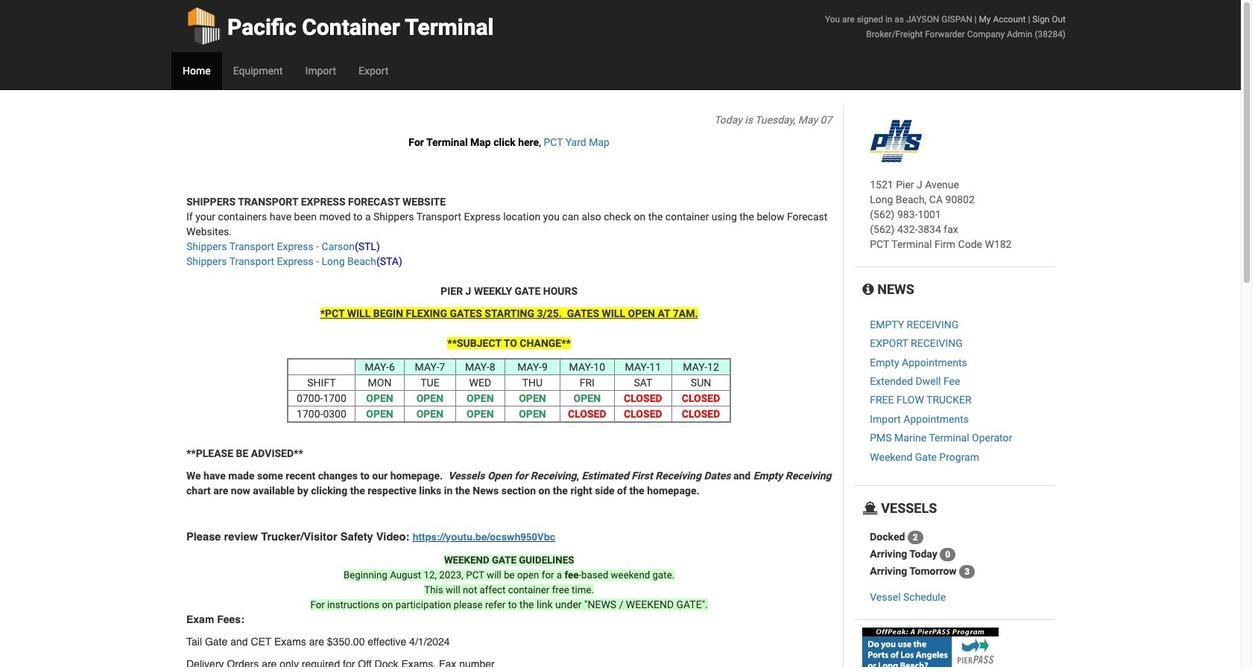 Task type: vqa. For each thing, say whether or not it's contained in the screenshot.
info circle image
yes



Task type: describe. For each thing, give the bounding box(es) containing it.
info circle image
[[863, 283, 874, 297]]

ship image
[[863, 502, 878, 516]]



Task type: locate. For each thing, give the bounding box(es) containing it.
pierpass image
[[863, 628, 999, 668]]

pacific container terminal image
[[870, 120, 922, 163]]



